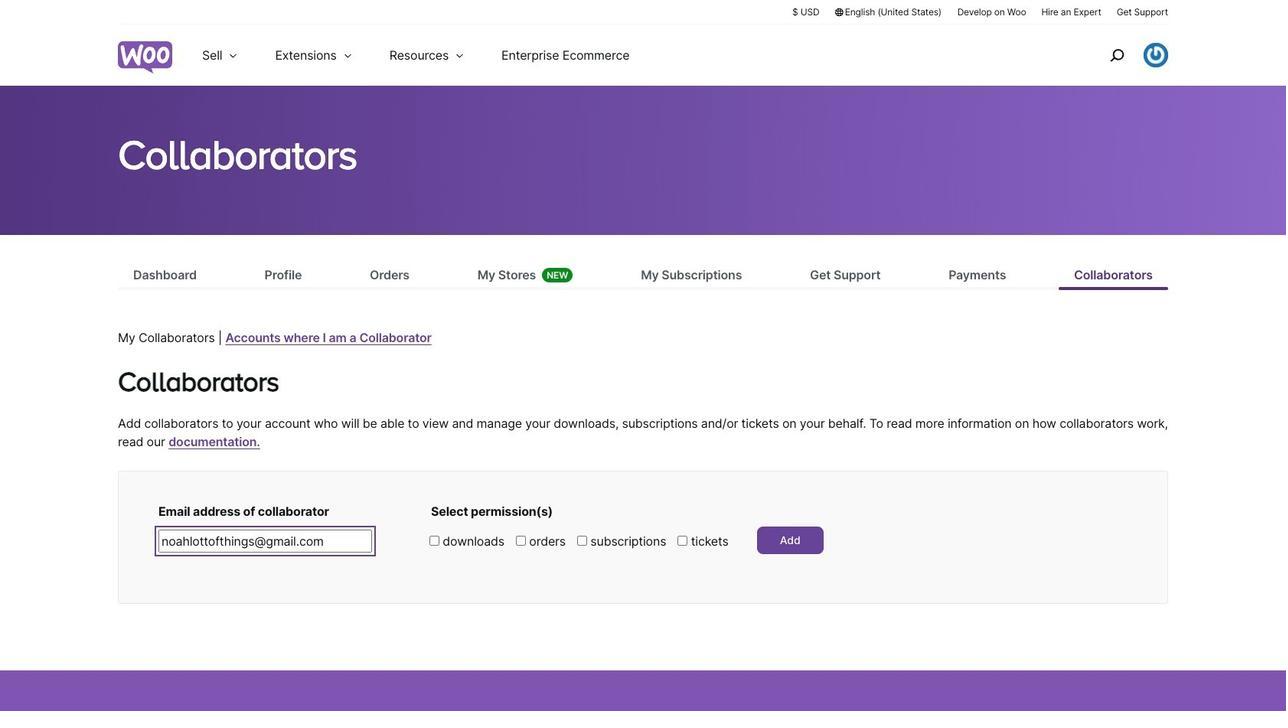 Task type: locate. For each thing, give the bounding box(es) containing it.
None checkbox
[[678, 536, 688, 546]]

None checkbox
[[430, 536, 440, 546], [516, 536, 526, 546], [578, 536, 587, 546], [430, 536, 440, 546], [516, 536, 526, 546], [578, 536, 587, 546]]



Task type: describe. For each thing, give the bounding box(es) containing it.
search image
[[1105, 43, 1130, 67]]

service navigation menu element
[[1078, 30, 1169, 80]]

open account menu image
[[1144, 43, 1169, 67]]



